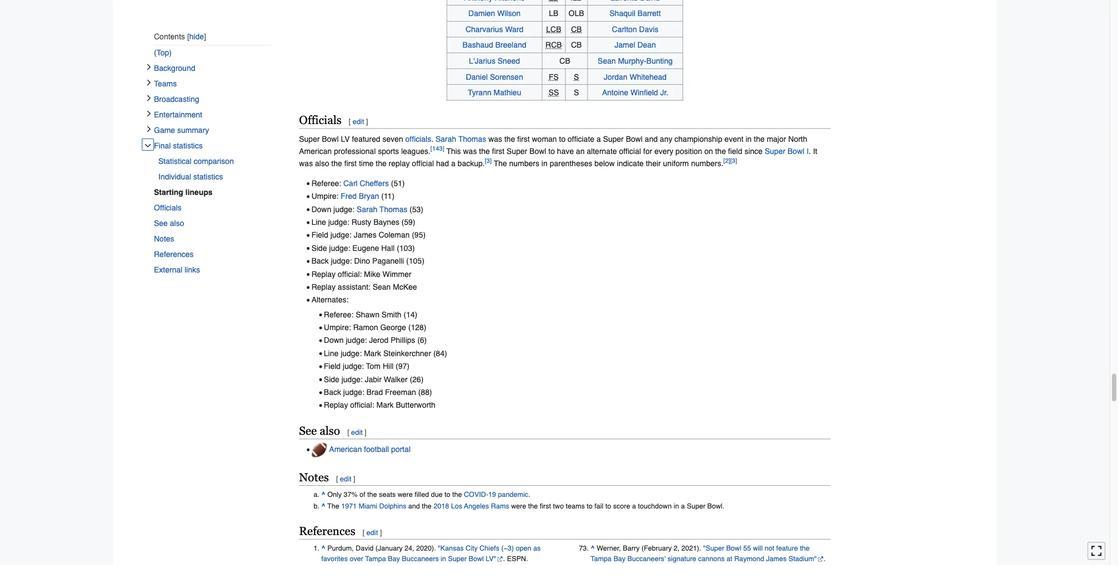 Task type: describe. For each thing, give the bounding box(es) containing it.
broadcasting
[[154, 95, 199, 104]]

mckee
[[393, 282, 417, 291]]

l'jarius sneed link
[[469, 56, 520, 65]]

jordan
[[604, 72, 628, 81]]

final
[[154, 141, 171, 150]]

lv
[[341, 134, 350, 143]]

x small image for broadcasting
[[146, 95, 152, 101]]

down for ramon
[[324, 336, 344, 345]]

back for referee: shawn smith (14) umpire: ramon george (128) down judge: jerod phillips (6) line judge: mark steinkerchner (84) field judge: tom hill (97) side judge: jabir walker (26) back judge: brad freeman (88) replay official: mark butterworth
[[324, 388, 341, 397]]

bay inside "super bowl 55 will not feature the tampa bay buccaneers' signature cannons at raymond james stadium"
[[614, 555, 626, 563]]

1 vertical spatial american
[[329, 445, 362, 454]]

the down sports
[[376, 159, 387, 168]]

lineups
[[185, 188, 213, 197]]

[143] this was the first super bowl to have an alternate official for every position on the field since super bowl i
[[431, 145, 809, 155]]

also inside . it was also the first time the replay official had a backup.
[[315, 159, 329, 168]]

shaquil barrett
[[610, 9, 661, 18]]

ss
[[549, 88, 559, 97]]

was the first woman to officiate a super bowl and any championship event in the major north american professional sports leagues.
[[299, 134, 808, 155]]

bowl inside was the first woman to officiate a super bowl and any championship event in the major north american professional sports leagues.
[[626, 134, 643, 143]]

tom
[[366, 362, 381, 371]]

jordan whitehead link
[[604, 72, 667, 81]]

jerod
[[369, 336, 389, 345]]

fred bryan link
[[341, 192, 379, 201]]

statistics for individual statistics
[[193, 172, 223, 181]]

notes inside notes link
[[154, 234, 174, 243]]

bashaud breeland link
[[463, 41, 527, 49]]

damien
[[469, 9, 495, 18]]

0 vertical spatial officials
[[299, 113, 342, 127]]

bryan
[[359, 192, 379, 201]]

due
[[431, 490, 443, 498]]

tyrann
[[468, 88, 492, 97]]

[ for officials
[[349, 118, 351, 126]]

^ link for purdum, david (january 24, 2020).
[[322, 544, 326, 552]]

bowl down 'woman'
[[530, 147, 547, 155]]

fail
[[595, 502, 604, 510]]

l'jarius
[[469, 56, 496, 65]]

the up since
[[754, 134, 765, 143]]

hall
[[381, 244, 395, 252]]

barry
[[623, 544, 640, 552]]

whitehead
[[630, 72, 667, 81]]

1 [3] link from the left
[[485, 158, 492, 165]]

^ link for werner, barry (february 2, 2021).
[[591, 544, 595, 552]]

notes link
[[154, 231, 271, 246]]

teams
[[154, 79, 177, 88]]

sneed
[[498, 56, 520, 65]]

jr.
[[661, 88, 669, 97]]

alternate
[[587, 147, 617, 155]]

stadium"
[[789, 555, 817, 563]]

field for rusty
[[312, 231, 328, 239]]

to right due
[[445, 490, 451, 498]]

wimmer
[[383, 269, 412, 278]]

icon image
[[312, 442, 327, 458]]

x small image for teams
[[146, 79, 152, 86]]

to inside [143] this was the first super bowl to have an alternate official for every position on the field since super bowl i
[[549, 147, 555, 155]]

their
[[646, 159, 661, 168]]

entertainment link
[[154, 107, 271, 122]]

first inside . it was also the first time the replay official had a backup.
[[344, 159, 357, 168]]

edit link for officials
[[353, 118, 364, 126]]

an
[[576, 147, 585, 155]]

indicate
[[617, 159, 644, 168]]

external links link
[[154, 262, 271, 277]]

. for . espn.
[[503, 555, 505, 563]]

1 horizontal spatial see also
[[299, 424, 340, 437]]

charvarius ward
[[466, 25, 524, 34]]

edit link for references
[[367, 528, 378, 537]]

field for mark
[[324, 362, 341, 371]]

contents
[[154, 32, 185, 41]]

referee: for referee: carl cheffers (51) umpire: fred bryan (11) down judge: sarah thomas (53) line judge: rusty baynes (59) field judge: james coleman (95) side judge: eugene hall (103) back judge: dino paganelli (105) replay official: mike wimmer replay assistant: sean mckee
[[312, 179, 341, 188]]

to right fail at the right bottom of the page
[[606, 502, 611, 510]]

damien wilson
[[469, 9, 521, 18]]

^ left only at bottom left
[[322, 490, 326, 498]]

have
[[557, 147, 574, 155]]

numbers.
[[691, 159, 724, 168]]

1 horizontal spatial sarah thomas link
[[436, 134, 486, 143]]

and inside ^ only 37% of the seats were filled due to the covid-19 pandemic . ^ the 1971 miami dolphins and the 2018 los angeles rams were the first two teams to fail to score a touchdown in a super bowl.
[[409, 502, 420, 510]]

x small image for background
[[146, 64, 152, 70]]

this
[[447, 147, 461, 155]]

edit for see also
[[351, 428, 363, 436]]

bowl left i
[[788, 147, 805, 155]]

background link
[[154, 60, 271, 76]]

super inside "kansas city chiefs (−3) open as favorites over tampa bay buccaneers in super bowl lv"
[[448, 555, 467, 563]]

fullscreen image
[[1091, 545, 1103, 556]]

a inside was the first woman to officiate a super bowl and any championship event in the major north american professional sports leagues.
[[597, 134, 601, 143]]

individual
[[158, 172, 191, 181]]

charvarius ward link
[[466, 25, 524, 34]]

coleman
[[379, 231, 410, 239]]

cb for rcb
[[571, 41, 582, 49]]

super left lv
[[299, 134, 320, 143]]

official inside . it was also the first time the replay official had a backup.
[[412, 159, 434, 168]]

a right touchdown
[[681, 502, 685, 510]]

1 horizontal spatial notes
[[299, 471, 329, 484]]

(−3)
[[502, 544, 514, 552]]

first inside was the first woman to officiate a super bowl and any championship event in the major north american professional sports leagues.
[[518, 134, 530, 143]]

uniform
[[663, 159, 689, 168]]

1 horizontal spatial were
[[511, 502, 526, 510]]

sean inside referee: carl cheffers (51) umpire: fred bryan (11) down judge: sarah thomas (53) line judge: rusty baynes (59) field judge: james coleman (95) side judge: eugene hall (103) back judge: dino paganelli (105) replay official: mike wimmer replay assistant: sean mckee
[[373, 282, 391, 291]]

super bowl i link
[[765, 147, 809, 155]]

sarah inside referee: carl cheffers (51) umpire: fred bryan (11) down judge: sarah thomas (53) line judge: rusty baynes (59) field judge: james coleman (95) side judge: eugene hall (103) back judge: dino paganelli (105) replay official: mike wimmer replay assistant: sean mckee
[[357, 205, 378, 214]]

(59)
[[402, 218, 416, 226]]

tampa inside "kansas city chiefs (−3) open as favorites over tampa bay buccaneers in super bowl lv"
[[365, 555, 386, 563]]

first inside ^ only 37% of the seats were filled due to the covid-19 pandemic . ^ the 1971 miami dolphins and the 2018 los angeles rams were the first two teams to fail to score a touchdown in a super bowl.
[[540, 502, 551, 510]]

ramon
[[353, 323, 378, 332]]

x small image for final statistics
[[145, 142, 151, 149]]

olb
[[569, 9, 584, 18]]

1 [3] from the left
[[485, 158, 492, 165]]

[ edit ] for notes
[[336, 475, 355, 483]]

american football portal link
[[329, 445, 411, 454]]

references inside "link"
[[154, 250, 194, 259]]

1 vertical spatial references
[[299, 524, 356, 538]]

in inside was the first woman to officiate a super bowl and any championship event in the major north american professional sports leagues.
[[746, 134, 752, 143]]

(53)
[[410, 205, 424, 214]]

carl cheffers link
[[343, 179, 389, 188]]

"super bowl 55 will not feature the tampa bay buccaneers' signature cannons at raymond james stadium"
[[591, 544, 817, 563]]

leagues.
[[401, 147, 431, 155]]

official: for dino
[[338, 269, 362, 278]]

edit link for notes
[[340, 475, 352, 483]]

jordan whitehead
[[604, 72, 667, 81]]

numbers
[[509, 159, 540, 168]]

sorensen
[[490, 72, 523, 81]]

a inside . it was also the first time the replay official had a backup.
[[451, 159, 456, 168]]

(97)
[[396, 362, 410, 371]]

los
[[451, 502, 462, 510]]

was for replay
[[299, 159, 313, 168]]

antoine winfield jr. link
[[602, 88, 669, 97]]

dino
[[354, 257, 370, 265]]

. for . it was also the first time the replay official had a backup.
[[809, 147, 811, 155]]

carlton
[[612, 25, 637, 34]]

seven
[[383, 134, 403, 143]]

[ for see also
[[347, 428, 349, 436]]

statistical comparison link
[[158, 153, 271, 169]]

tyrann mathieu link
[[468, 88, 521, 97]]

raymond
[[735, 555, 765, 563]]

^ up favorites
[[322, 544, 326, 552]]

referee: carl cheffers (51) umpire: fred bryan (11) down judge: sarah thomas (53) line judge: rusty baynes (59) field judge: james coleman (95) side judge: eugene hall (103) back judge: dino paganelli (105) replay official: mike wimmer replay assistant: sean mckee
[[312, 179, 426, 291]]

cb for lcb
[[571, 25, 582, 34]]

[ edit ] for references
[[363, 528, 382, 537]]

professional
[[334, 147, 376, 155]]

dolphins
[[379, 502, 407, 510]]

0 horizontal spatial officials
[[154, 203, 182, 212]]

0 vertical spatial sean
[[598, 56, 616, 65]]

^ left 1971
[[322, 502, 326, 510]]

football
[[364, 445, 389, 454]]

edit for references
[[367, 528, 378, 537]]

bashaud breeland
[[463, 41, 527, 49]]

0 horizontal spatial see also
[[154, 219, 184, 228]]

backup.
[[458, 159, 485, 168]]

will
[[753, 544, 763, 552]]

for
[[644, 147, 653, 155]]

back for referee: carl cheffers (51) umpire: fred bryan (11) down judge: sarah thomas (53) line judge: rusty baynes (59) field judge: james coleman (95) side judge: eugene hall (103) back judge: dino paganelli (105) replay official: mike wimmer replay assistant: sean mckee
[[312, 257, 329, 265]]

north
[[789, 134, 808, 143]]

in inside the [3] the numbers in parentheses below indicate their uniform numbers. [2] [3]
[[542, 159, 548, 168]]

x small image for game summary
[[146, 126, 152, 132]]

assistant:
[[338, 282, 371, 291]]

comparison
[[194, 157, 234, 166]]

to left fail at the right bottom of the page
[[587, 502, 593, 510]]

the down professional
[[332, 159, 342, 168]]

the right 'of'
[[368, 490, 377, 498]]

in inside ^ only 37% of the seats were filled due to the covid-19 pandemic . ^ the 1971 miami dolphins and the 2018 los angeles rams were the first two teams to fail to score a touchdown in a super bowl.
[[674, 502, 679, 510]]

bowl left lv
[[322, 134, 339, 143]]

] for officials
[[366, 118, 368, 126]]

[ edit ] for see also
[[347, 428, 367, 436]]

official: for brad
[[350, 401, 374, 410]]

(95)
[[412, 231, 426, 239]]

1 vertical spatial mark
[[377, 401, 394, 410]]

baynes
[[374, 218, 400, 226]]

l'jarius sneed
[[469, 56, 520, 65]]

side for eugene
[[312, 244, 327, 252]]

the down pandemic at the bottom left
[[528, 502, 538, 510]]

jamel dean
[[615, 41, 656, 49]]

external
[[154, 265, 182, 274]]



Task type: locate. For each thing, give the bounding box(es) containing it.
down inside referee: shawn smith (14) umpire: ramon george (128) down judge: jerod phillips (6) line judge: mark steinkerchner (84) field judge: tom hill (97) side judge: jabir walker (26) back judge: brad freeman (88) replay official: mark butterworth
[[324, 336, 344, 345]]

open
[[516, 544, 532, 552]]

1 vertical spatial sean
[[373, 282, 391, 291]]

0 vertical spatial references
[[154, 250, 194, 259]]

0 vertical spatial american
[[299, 147, 332, 155]]

1 vertical spatial x small image
[[146, 79, 152, 86]]

x small image left teams
[[146, 79, 152, 86]]

bowl inside "kansas city chiefs (−3) open as favorites over tampa bay buccaneers in super bowl lv"
[[469, 555, 484, 563]]

1 vertical spatial notes
[[299, 471, 329, 484]]

2 x small image from the top
[[146, 79, 152, 86]]

[3] the numbers in parentheses below indicate their uniform numbers. [2] [3]
[[485, 158, 738, 168]]

1 vertical spatial down
[[324, 336, 344, 345]]

0 vertical spatial umpire:
[[312, 192, 339, 201]]

[ up the american football portal link
[[347, 428, 349, 436]]

back inside referee: shawn smith (14) umpire: ramon george (128) down judge: jerod phillips (6) line judge: mark steinkerchner (84) field judge: tom hill (97) side judge: jabir walker (26) back judge: brad freeman (88) replay official: mark butterworth
[[324, 388, 341, 397]]

0 vertical spatial x small image
[[146, 95, 152, 101]]

references link
[[154, 246, 271, 262]]

umpire: inside referee: shawn smith (14) umpire: ramon george (128) down judge: jerod phillips (6) line judge: mark steinkerchner (84) field judge: tom hill (97) side judge: jabir walker (26) back judge: brad freeman (88) replay official: mark butterworth
[[324, 323, 351, 332]]

final statistics
[[154, 141, 203, 150]]

1 vertical spatial cb
[[571, 41, 582, 49]]

broadcasting link
[[154, 91, 271, 107]]

purdum,
[[328, 544, 354, 552]]

bowl up [143] this was the first super bowl to have an alternate official for every position on the field since super bowl i
[[626, 134, 643, 143]]

notes up external
[[154, 234, 174, 243]]

^ link left 1971
[[322, 502, 326, 510]]

. inside . it was also the first time the replay official had a backup.
[[809, 147, 811, 155]]

cb right rcb
[[571, 41, 582, 49]]

and up for
[[645, 134, 658, 143]]

0 horizontal spatial and
[[409, 502, 420, 510]]

was inside [143] this was the first super bowl to have an alternate official for every position on the field since super bowl i
[[463, 147, 477, 155]]

in
[[746, 134, 752, 143], [542, 159, 548, 168], [674, 502, 679, 510], [441, 555, 446, 563]]

references up "external links"
[[154, 250, 194, 259]]

[ for notes
[[336, 475, 338, 483]]

[ edit ]
[[349, 118, 368, 126], [347, 428, 367, 436], [336, 475, 355, 483], [363, 528, 382, 537]]

to inside was the first woman to officiate a super bowl and any championship event in the major north american professional sports leagues.
[[559, 134, 566, 143]]

american right icon
[[329, 445, 362, 454]]

first inside [143] this was the first super bowl to have an alternate official for every position on the field since super bowl i
[[492, 147, 505, 155]]

1 horizontal spatial official
[[619, 147, 641, 155]]

1 horizontal spatial the
[[494, 159, 507, 168]]

(105)
[[406, 257, 425, 265]]

super up [143] this was the first super bowl to have an alternate official for every position on the field since super bowl i
[[603, 134, 624, 143]]

daniel sorensen link
[[466, 72, 523, 81]]

1 bay from the left
[[388, 555, 400, 563]]

sean
[[598, 56, 616, 65], [373, 282, 391, 291]]

1 horizontal spatial see
[[299, 424, 317, 437]]

] up 37%
[[353, 475, 355, 483]]

super up numbers
[[507, 147, 528, 155]]

0 horizontal spatial were
[[398, 490, 413, 498]]

jamel dean link
[[615, 41, 656, 49]]

2 [3] from the left
[[731, 158, 738, 165]]

1 vertical spatial see
[[299, 424, 317, 437]]

s for ss
[[574, 88, 579, 97]]

side inside referee: carl cheffers (51) umpire: fred bryan (11) down judge: sarah thomas (53) line judge: rusty baynes (59) field judge: james coleman (95) side judge: eugene hall (103) back judge: dino paganelli (105) replay official: mike wimmer replay assistant: sean mckee
[[312, 244, 327, 252]]

eugene
[[353, 244, 379, 252]]

as
[[534, 544, 541, 552]]

replay for referee: shawn smith (14) umpire: ramon george (128) down judge: jerod phillips (6) line judge: mark steinkerchner (84) field judge: tom hill (97) side judge: jabir walker (26) back judge: brad freeman (88) replay official: mark butterworth
[[324, 401, 348, 410]]

edit up the american football portal link
[[351, 428, 363, 436]]

see also down the starting
[[154, 219, 184, 228]]

sarah
[[436, 134, 456, 143], [357, 205, 378, 214]]

seats
[[379, 490, 396, 498]]

0 vertical spatial see also
[[154, 219, 184, 228]]

0 horizontal spatial notes
[[154, 234, 174, 243]]

1 horizontal spatial [3]
[[731, 158, 738, 165]]

1 vertical spatial the
[[327, 502, 339, 510]]

the inside "super bowl 55 will not feature the tampa bay buccaneers' signature cannons at raymond james stadium"
[[800, 544, 810, 552]]

was for have
[[463, 147, 477, 155]]

edit link up the american football portal link
[[351, 428, 363, 436]]

since
[[745, 147, 763, 155]]

0 vertical spatial statistics
[[173, 141, 203, 150]]

touchdown
[[638, 502, 672, 510]]

^ link left only at bottom left
[[322, 490, 326, 498]]

1 vertical spatial james
[[766, 555, 787, 563]]

in inside "kansas city chiefs (−3) open as favorites over tampa bay buccaneers in super bowl lv"
[[441, 555, 446, 563]]

sarah thomas link up baynes
[[357, 205, 408, 214]]

^ link for only 37% of the seats were filled due to the
[[322, 490, 326, 498]]

bowl
[[322, 134, 339, 143], [626, 134, 643, 143], [530, 147, 547, 155], [788, 147, 805, 155], [727, 544, 742, 552], [469, 555, 484, 563]]

notes up only at bottom left
[[299, 471, 329, 484]]

on
[[705, 147, 713, 155]]

walker
[[384, 375, 408, 384]]

1 vertical spatial field
[[324, 362, 341, 371]]

x small image
[[146, 64, 152, 70], [146, 79, 152, 86], [146, 110, 152, 117]]

s for fs
[[574, 72, 579, 81]]

1 vertical spatial replay
[[312, 282, 336, 291]]

1 vertical spatial thomas
[[380, 205, 408, 214]]

s right fs
[[574, 72, 579, 81]]

referee: for referee: shawn smith (14) umpire: ramon george (128) down judge: jerod phillips (6) line judge: mark steinkerchner (84) field judge: tom hill (97) side judge: jabir walker (26) back judge: brad freeman (88) replay official: mark butterworth
[[324, 310, 354, 319]]

0 vertical spatial official
[[619, 147, 641, 155]]

a up alternate
[[597, 134, 601, 143]]

individual statistics link
[[158, 169, 271, 184]]

1 vertical spatial sarah thomas link
[[357, 205, 408, 214]]

it
[[813, 147, 818, 155]]

also left time
[[315, 159, 329, 168]]

the down filled
[[422, 502, 432, 510]]

0 horizontal spatial thomas
[[380, 205, 408, 214]]

field inside referee: shawn smith (14) umpire: ramon george (128) down judge: jerod phillips (6) line judge: mark steinkerchner (84) field judge: tom hill (97) side judge: jabir walker (26) back judge: brad freeman (88) replay official: mark butterworth
[[324, 362, 341, 371]]

in down was the first woman to officiate a super bowl and any championship event in the major north american professional sports leagues. at top
[[542, 159, 548, 168]]

1 vertical spatial were
[[511, 502, 526, 510]]

official: inside referee: carl cheffers (51) umpire: fred bryan (11) down judge: sarah thomas (53) line judge: rusty baynes (59) field judge: james coleman (95) side judge: eugene hall (103) back judge: dino paganelli (105) replay official: mike wimmer replay assistant: sean mckee
[[338, 269, 362, 278]]

0 vertical spatial see
[[154, 219, 168, 228]]

down for fred
[[312, 205, 331, 214]]

1 vertical spatial official:
[[350, 401, 374, 410]]

1 vertical spatial official
[[412, 159, 434, 168]]

0 vertical spatial down
[[312, 205, 331, 214]]

[3] down field
[[731, 158, 738, 165]]

judge:
[[334, 205, 355, 214], [328, 218, 350, 226], [331, 231, 352, 239], [329, 244, 350, 252], [331, 257, 352, 265], [346, 336, 367, 345], [341, 349, 362, 358], [343, 362, 364, 371], [342, 375, 363, 384], [343, 388, 365, 397]]

0 vertical spatial and
[[645, 134, 658, 143]]

filled
[[415, 490, 429, 498]]

0 vertical spatial side
[[312, 244, 327, 252]]

0 horizontal spatial sarah thomas link
[[357, 205, 408, 214]]

2018 los angeles rams link
[[434, 502, 509, 510]]

buccaneers
[[402, 555, 439, 563]]

1 vertical spatial umpire:
[[324, 323, 351, 332]]

1 horizontal spatial bay
[[614, 555, 626, 563]]

james inside "super bowl 55 will not feature the tampa bay buccaneers' signature cannons at raymond james stadium"
[[766, 555, 787, 563]]

0 vertical spatial the
[[494, 159, 507, 168]]

notes
[[154, 234, 174, 243], [299, 471, 329, 484]]

1 vertical spatial x small image
[[146, 126, 152, 132]]

x small image left final
[[145, 142, 151, 149]]

1 s from the top
[[574, 72, 579, 81]]

bowl up at at the bottom of page
[[727, 544, 742, 552]]

officials down the starting
[[154, 203, 182, 212]]

1 horizontal spatial sean
[[598, 56, 616, 65]]

1 vertical spatial s
[[574, 88, 579, 97]]

2 bay from the left
[[614, 555, 626, 563]]

0 vertical spatial was
[[489, 134, 502, 143]]

james down not
[[766, 555, 787, 563]]

side inside referee: shawn smith (14) umpire: ramon george (128) down judge: jerod phillips (6) line judge: mark steinkerchner (84) field judge: tom hill (97) side judge: jabir walker (26) back judge: brad freeman (88) replay official: mark butterworth
[[324, 375, 340, 384]]

werner,
[[597, 544, 621, 552]]

3 x small image from the top
[[146, 110, 152, 117]]

official: up assistant:
[[338, 269, 362, 278]]

miami
[[359, 502, 377, 510]]

0 horizontal spatial sarah
[[357, 205, 378, 214]]

1 horizontal spatial thomas
[[459, 134, 486, 143]]

0 horizontal spatial was
[[299, 159, 313, 168]]

0 vertical spatial cb
[[571, 25, 582, 34]]

lcb
[[546, 25, 562, 34]]

1 vertical spatial side
[[324, 375, 340, 384]]

1 x small image from the top
[[146, 64, 152, 70]]

portal
[[391, 445, 411, 454]]

2 vertical spatial also
[[320, 424, 340, 437]]

edit link up 37%
[[340, 475, 352, 483]]

official: down brad
[[350, 401, 374, 410]]

[ for references
[[363, 528, 365, 537]]

the inside the [3] the numbers in parentheses below indicate their uniform numbers. [2] [3]
[[494, 159, 507, 168]]

0 horizontal spatial sean
[[373, 282, 391, 291]]

cb down rcb
[[560, 56, 571, 65]]

the up backup.
[[479, 147, 490, 155]]

teams link
[[154, 76, 271, 91]]

(january
[[376, 544, 403, 552]]

sarah thomas link up this
[[436, 134, 486, 143]]

umpire: for fred
[[312, 192, 339, 201]]

1 horizontal spatial was
[[463, 147, 477, 155]]

1 vertical spatial line
[[324, 349, 339, 358]]

1 vertical spatial statistics
[[193, 172, 223, 181]]

^ link up favorites
[[322, 544, 326, 552]]

1 horizontal spatial sarah
[[436, 134, 456, 143]]

1 horizontal spatial references
[[299, 524, 356, 538]]

1 vertical spatial and
[[409, 502, 420, 510]]

back left brad
[[324, 388, 341, 397]]

(11)
[[381, 192, 395, 201]]

2 s from the top
[[574, 88, 579, 97]]

(84)
[[434, 349, 447, 358]]

breeland
[[496, 41, 527, 49]]

1 vertical spatial sarah
[[357, 205, 378, 214]]

sean down mike at the top left
[[373, 282, 391, 291]]

line for ramon
[[324, 349, 339, 358]]

1 horizontal spatial tampa
[[591, 555, 612, 563]]

james up eugene
[[354, 231, 377, 239]]

carlton davis link
[[612, 25, 659, 34]]

were down pandemic at the bottom left
[[511, 502, 526, 510]]

tampa down purdum, david (january 24, 2020).
[[365, 555, 386, 563]]

1 horizontal spatial james
[[766, 555, 787, 563]]

american football portal
[[329, 445, 411, 454]]

was inside . it was also the first time the replay official had a backup.
[[299, 159, 313, 168]]

(128)
[[408, 323, 427, 332]]

tampa inside "super bowl 55 will not feature the tampa bay buccaneers' signature cannons at raymond james stadium"
[[591, 555, 612, 563]]

the left numbers
[[494, 159, 507, 168]]

official inside [143] this was the first super bowl to have an alternate official for every position on the field since super bowl i
[[619, 147, 641, 155]]

umpire: left fred
[[312, 192, 339, 201]]

line inside referee: shawn smith (14) umpire: ramon george (128) down judge: jerod phillips (6) line judge: mark steinkerchner (84) field judge: tom hill (97) side judge: jabir walker (26) back judge: brad freeman (88) replay official: mark butterworth
[[324, 349, 339, 358]]

in right touchdown
[[674, 502, 679, 510]]

buccaneers'
[[628, 555, 666, 563]]

line inside referee: carl cheffers (51) umpire: fred bryan (11) down judge: sarah thomas (53) line judge: rusty baynes (59) field judge: james coleman (95) side judge: eugene hall (103) back judge: dino paganelli (105) replay official: mike wimmer replay assistant: sean mckee
[[312, 218, 326, 226]]

x small image
[[146, 95, 152, 101], [146, 126, 152, 132], [145, 142, 151, 149]]

s
[[574, 72, 579, 81], [574, 88, 579, 97]]

]
[[366, 118, 368, 126], [365, 428, 367, 436], [353, 475, 355, 483], [380, 528, 382, 537]]

field inside referee: carl cheffers (51) umpire: fred bryan (11) down judge: sarah thomas (53) line judge: rusty baynes (59) field judge: james coleman (95) side judge: eugene hall (103) back judge: dino paganelli (105) replay official: mike wimmer replay assistant: sean mckee
[[312, 231, 328, 239]]

0 vertical spatial thomas
[[459, 134, 486, 143]]

edit link up david
[[367, 528, 378, 537]]

statistics for final statistics
[[173, 141, 203, 150]]

edit up 37%
[[340, 475, 352, 483]]

side for jabir
[[324, 375, 340, 384]]

s right the ss
[[574, 88, 579, 97]]

first down professional
[[344, 159, 357, 168]]

umpire: for ramon
[[324, 323, 351, 332]]

0 vertical spatial field
[[312, 231, 328, 239]]

to left the have
[[549, 147, 555, 155]]

edit link for see also
[[351, 428, 363, 436]]

wilson
[[498, 9, 521, 18]]

replay for referee: carl cheffers (51) umpire: fred bryan (11) down judge: sarah thomas (53) line judge: rusty baynes (59) field judge: james coleman (95) side judge: eugene hall (103) back judge: dino paganelli (105) replay official: mike wimmer replay assistant: sean mckee
[[312, 269, 336, 278]]

mike
[[364, 269, 381, 278]]

bay inside "kansas city chiefs (−3) open as favorites over tampa bay buccaneers in super bowl lv"
[[388, 555, 400, 563]]

purdum, david (january 24, 2020).
[[328, 544, 438, 552]]

[ edit ] up 37%
[[336, 475, 355, 483]]

super down "kansas
[[448, 555, 467, 563]]

super inside was the first woman to officiate a super bowl and any championship event in the major north american professional sports leagues.
[[603, 134, 624, 143]]

sarah up [143] in the top left of the page
[[436, 134, 456, 143]]

line for fred
[[312, 218, 326, 226]]

referee: left carl
[[312, 179, 341, 188]]

2 vertical spatial was
[[299, 159, 313, 168]]

was
[[489, 134, 502, 143], [463, 147, 477, 155], [299, 159, 313, 168]]

see down the starting
[[154, 219, 168, 228]]

mark up tom
[[364, 349, 381, 358]]

0 horizontal spatial [3] link
[[485, 158, 492, 165]]

0 horizontal spatial james
[[354, 231, 377, 239]]

0 horizontal spatial see
[[154, 219, 168, 228]]

barrett
[[638, 9, 661, 18]]

0 vertical spatial also
[[315, 159, 329, 168]]

major
[[767, 134, 787, 143]]

was inside was the first woman to officiate a super bowl and any championship event in the major north american professional sports leagues.
[[489, 134, 502, 143]]

contents hide
[[154, 32, 204, 41]]

1 horizontal spatial and
[[645, 134, 658, 143]]

super inside ^ only 37% of the seats were filled due to the covid-19 pandemic . ^ the 1971 miami dolphins and the 2018 los angeles rams were the first two teams to fail to score a touchdown in a super bowl.
[[687, 502, 706, 510]]

referee: inside referee: shawn smith (14) umpire: ramon george (128) down judge: jerod phillips (6) line judge: mark steinkerchner (84) field judge: tom hill (97) side judge: jabir walker (26) back judge: brad freeman (88) replay official: mark butterworth
[[324, 310, 354, 319]]

and inside was the first woman to officiate a super bowl and any championship event in the major north american professional sports leagues.
[[645, 134, 658, 143]]

replay
[[389, 159, 410, 168]]

first left two
[[540, 502, 551, 510]]

side left eugene
[[312, 244, 327, 252]]

bowl inside "super bowl 55 will not feature the tampa bay buccaneers' signature cannons at raymond james stadium"
[[727, 544, 742, 552]]

2 vertical spatial replay
[[324, 401, 348, 410]]

] for references
[[380, 528, 382, 537]]

thomas inside referee: carl cheffers (51) umpire: fred bryan (11) down judge: sarah thomas (53) line judge: rusty baynes (59) field judge: james coleman (95) side judge: eugene hall (103) back judge: dino paganelli (105) replay official: mike wimmer replay assistant: sean mckee
[[380, 205, 408, 214]]

statistical
[[158, 157, 192, 166]]

see also link
[[154, 215, 271, 231]]

[ edit ] up david
[[363, 528, 382, 537]]

cannons
[[699, 555, 725, 563]]

[3] left numbers
[[485, 158, 492, 165]]

ward
[[505, 25, 524, 34]]

1 horizontal spatial officials
[[299, 113, 342, 127]]

paganelli
[[372, 257, 404, 265]]

0 vertical spatial s
[[574, 72, 579, 81]]

back inside referee: carl cheffers (51) umpire: fred bryan (11) down judge: sarah thomas (53) line judge: rusty baynes (59) field judge: james coleman (95) side judge: eugene hall (103) back judge: dino paganelli (105) replay official: mike wimmer replay assistant: sean mckee
[[312, 257, 329, 265]]

the up [2] link
[[716, 147, 726, 155]]

official: inside referee: shawn smith (14) umpire: ramon george (128) down judge: jerod phillips (6) line judge: mark steinkerchner (84) field judge: tom hill (97) side judge: jabir walker (26) back judge: brad freeman (88) replay official: mark butterworth
[[350, 401, 374, 410]]

thomas down (11)
[[380, 205, 408, 214]]

2,
[[674, 544, 680, 552]]

1 vertical spatial officials
[[154, 203, 182, 212]]

the up numbers
[[505, 134, 515, 143]]

1 vertical spatial back
[[324, 388, 341, 397]]

0 vertical spatial sarah thomas link
[[436, 134, 486, 143]]

were left filled
[[398, 490, 413, 498]]

the down only at bottom left
[[327, 502, 339, 510]]

davis
[[639, 25, 659, 34]]

butterworth
[[396, 401, 436, 410]]

"kansas
[[438, 544, 464, 552]]

references up "purdum,"
[[299, 524, 356, 538]]

favorites
[[322, 555, 348, 563]]

freeman
[[385, 388, 416, 397]]

0 vertical spatial referee:
[[312, 179, 341, 188]]

0 vertical spatial back
[[312, 257, 329, 265]]

down inside referee: carl cheffers (51) umpire: fred bryan (11) down judge: sarah thomas (53) line judge: rusty baynes (59) field judge: james coleman (95) side judge: eugene hall (103) back judge: dino paganelli (105) replay official: mike wimmer replay assistant: sean mckee
[[312, 205, 331, 214]]

2 tampa from the left
[[591, 555, 612, 563]]

umpire: inside referee: carl cheffers (51) umpire: fred bryan (11) down judge: sarah thomas (53) line judge: rusty baynes (59) field judge: james coleman (95) side judge: eugene hall (103) back judge: dino paganelli (105) replay official: mike wimmer replay assistant: sean mckee
[[312, 192, 339, 201]]

0 horizontal spatial [3]
[[485, 158, 492, 165]]

in down "kansas
[[441, 555, 446, 563]]

the inside ^ only 37% of the seats were filled due to the covid-19 pandemic . ^ the 1971 miami dolphins and the 2018 los angeles rams were the first two teams to fail to score a touchdown in a super bowl.
[[327, 502, 339, 510]]

0 vertical spatial official:
[[338, 269, 362, 278]]

[143] link
[[431, 145, 444, 152]]

(103)
[[397, 244, 415, 252]]

2 vertical spatial x small image
[[145, 142, 151, 149]]

0 horizontal spatial tampa
[[365, 555, 386, 563]]

referee: down alternates:
[[324, 310, 354, 319]]

] for see also
[[365, 428, 367, 436]]

0 horizontal spatial bay
[[388, 555, 400, 563]]

0 vertical spatial sarah
[[436, 134, 456, 143]]

] up featured
[[366, 118, 368, 126]]

0 vertical spatial replay
[[312, 269, 336, 278]]

woman
[[532, 134, 557, 143]]

edit link
[[353, 118, 364, 126], [351, 428, 363, 436], [340, 475, 352, 483], [367, 528, 378, 537]]

0 horizontal spatial official
[[412, 159, 434, 168]]

super down the major
[[765, 147, 786, 155]]

field
[[312, 231, 328, 239], [324, 362, 341, 371]]

1 vertical spatial referee:
[[324, 310, 354, 319]]

2 vertical spatial cb
[[560, 56, 571, 65]]

0 vertical spatial notes
[[154, 234, 174, 243]]

0 vertical spatial mark
[[364, 349, 381, 358]]

. for .
[[824, 555, 826, 563]]

1 tampa from the left
[[365, 555, 386, 563]]

0 vertical spatial line
[[312, 218, 326, 226]]

[3] link left numbers
[[485, 158, 492, 165]]

daniel
[[466, 72, 488, 81]]

2 horizontal spatial was
[[489, 134, 502, 143]]

officials
[[406, 134, 431, 143]]

^ link left werner,
[[591, 544, 595, 552]]

winfield
[[631, 88, 658, 97]]

a right score
[[632, 502, 636, 510]]

x small image left game
[[146, 126, 152, 132]]

the up the los
[[452, 490, 462, 498]]

1971 miami dolphins link
[[341, 502, 407, 510]]

sarah down bryan
[[357, 205, 378, 214]]

1 vertical spatial see also
[[299, 424, 340, 437]]

1 vertical spatial also
[[170, 219, 184, 228]]

starting lineups
[[154, 188, 213, 197]]

daniel sorensen
[[466, 72, 523, 81]]

in up since
[[746, 134, 752, 143]]

bunting
[[647, 56, 673, 65]]

edit for officials
[[353, 118, 364, 126]]

[ edit ] for officials
[[349, 118, 368, 126]]

james inside referee: carl cheffers (51) umpire: fred bryan (11) down judge: sarah thomas (53) line judge: rusty baynes (59) field judge: james coleman (95) side judge: eugene hall (103) back judge: dino paganelli (105) replay official: mike wimmer replay assistant: sean mckee
[[354, 231, 377, 239]]

replay inside referee: shawn smith (14) umpire: ramon george (128) down judge: jerod phillips (6) line judge: mark steinkerchner (84) field judge: tom hill (97) side judge: jabir walker (26) back judge: brad freeman (88) replay official: mark butterworth
[[324, 401, 348, 410]]

final statistics link
[[154, 138, 271, 153]]

0 horizontal spatial references
[[154, 250, 194, 259]]

x small image left entertainment
[[146, 110, 152, 117]]

referee: inside referee: carl cheffers (51) umpire: fred bryan (11) down judge: sarah thomas (53) line judge: rusty baynes (59) field judge: james coleman (95) side judge: eugene hall (103) back judge: dino paganelli (105) replay official: mike wimmer replay assistant: sean mckee
[[312, 179, 341, 188]]

x small image for entertainment
[[146, 110, 152, 117]]

(14)
[[404, 310, 418, 319]]

also down starting lineups
[[170, 219, 184, 228]]

x small image left broadcasting
[[146, 95, 152, 101]]

sports
[[378, 147, 399, 155]]

2 [3] link from the left
[[731, 158, 738, 165]]

shaquil barrett link
[[610, 9, 661, 18]]

to up the have
[[559, 134, 566, 143]]

[2] link
[[724, 158, 731, 165]]

. inside ^ only 37% of the seats were filled due to the covid-19 pandemic . ^ the 1971 miami dolphins and the 2018 los angeles rams were the first two teams to fail to score a touchdown in a super bowl.
[[529, 490, 530, 498]]

] for notes
[[353, 475, 355, 483]]

american left professional
[[299, 147, 332, 155]]

side left jabir
[[324, 375, 340, 384]]

^ left werner,
[[591, 544, 595, 552]]

official up indicate
[[619, 147, 641, 155]]

edit for notes
[[340, 475, 352, 483]]

also up icon
[[320, 424, 340, 437]]

^ link for the
[[322, 502, 326, 510]]

2 vertical spatial x small image
[[146, 110, 152, 117]]

[ up lv
[[349, 118, 351, 126]]

1 horizontal spatial [3] link
[[731, 158, 738, 165]]

officials link
[[406, 134, 431, 143]]

american inside was the first woman to officiate a super bowl and any championship event in the major north american professional sports leagues.
[[299, 147, 332, 155]]

brad
[[367, 388, 383, 397]]

statistics down the comparison
[[193, 172, 223, 181]]

bay down (january
[[388, 555, 400, 563]]

a right had
[[451, 159, 456, 168]]

[3] link down field
[[731, 158, 738, 165]]



Task type: vqa. For each thing, say whether or not it's contained in the screenshot.
CB corresponding to LCB
yes



